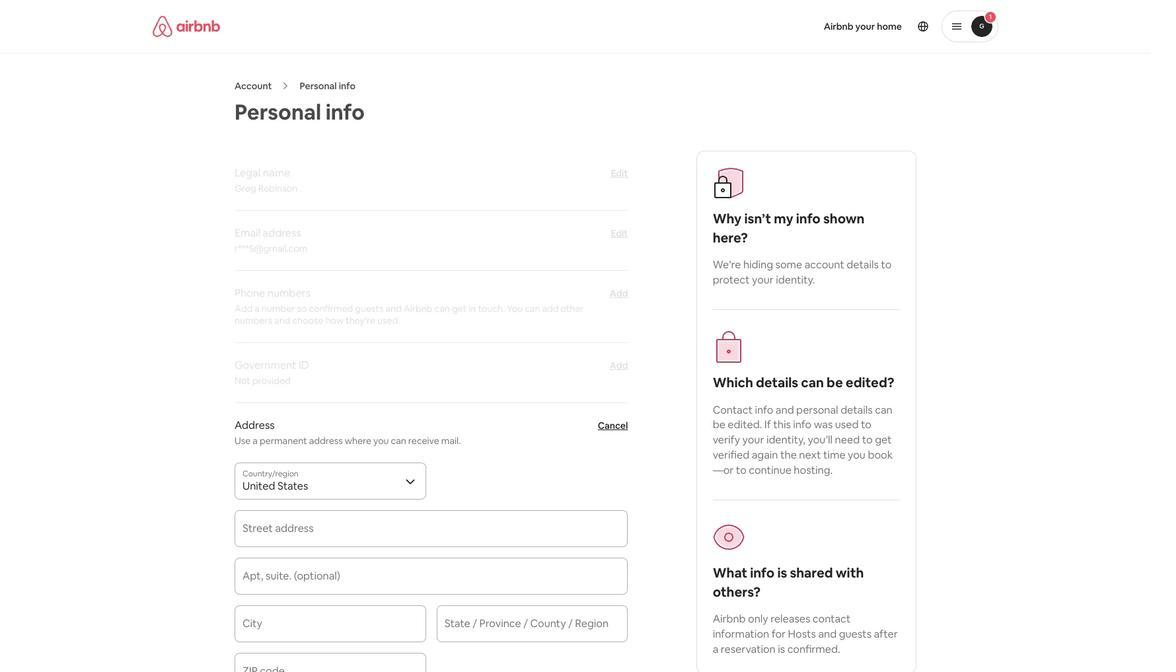 Task type: locate. For each thing, give the bounding box(es) containing it.
numbers up number at the left top
[[268, 286, 311, 300]]

airbnb your home link
[[816, 13, 910, 40]]

id
[[299, 358, 309, 372]]

address use a permanent address where you can receive mail.
[[235, 419, 461, 447]]

address left where
[[309, 435, 343, 447]]

a down phone
[[255, 303, 260, 315]]

1 horizontal spatial get
[[876, 433, 892, 447]]

airbnb left home
[[824, 20, 854, 32]]

your inside "link"
[[856, 20, 876, 32]]

0 vertical spatial airbnb
[[824, 20, 854, 32]]

and up this
[[776, 403, 795, 417]]

2 vertical spatial a
[[713, 643, 719, 656]]

0 horizontal spatial be
[[713, 418, 726, 432]]

2 edit button from the top
[[611, 227, 628, 240]]

edit for legal name
[[611, 167, 628, 179]]

details up the used
[[841, 403, 873, 417]]

can up personal
[[802, 374, 824, 391]]

touch.
[[478, 303, 505, 315]]

to right the account
[[882, 258, 892, 272]]

details
[[847, 258, 879, 272], [756, 374, 799, 391], [841, 403, 873, 417]]

government
[[235, 358, 297, 372]]

0 vertical spatial be
[[827, 374, 843, 391]]

0 horizontal spatial guests
[[355, 303, 384, 315]]

0 vertical spatial a
[[255, 303, 260, 315]]

details for personal
[[841, 403, 873, 417]]

to
[[882, 258, 892, 272], [861, 418, 872, 432], [863, 433, 873, 447], [736, 464, 747, 477]]

details up this
[[756, 374, 799, 391]]

2 vertical spatial airbnb
[[713, 612, 746, 626]]

0 vertical spatial get
[[452, 303, 467, 315]]

a down information at the bottom right of page
[[713, 643, 719, 656]]

a inside airbnb only releases contact information for hosts and guests after a reservation is confirmed.
[[713, 643, 719, 656]]

next
[[800, 448, 822, 462]]

and down the contact
[[819, 627, 837, 641]]

you'll
[[808, 433, 833, 447]]

legal
[[235, 166, 261, 180]]

your
[[856, 20, 876, 32], [752, 273, 774, 287], [743, 433, 765, 447]]

0 vertical spatial you
[[374, 435, 389, 447]]

you
[[374, 435, 389, 447], [848, 448, 866, 462]]

e.g. San Francisco text field
[[243, 623, 418, 636]]

your left home
[[856, 20, 876, 32]]

0 horizontal spatial address
[[263, 226, 301, 240]]

shared
[[790, 565, 834, 582]]

be
[[827, 374, 843, 391], [713, 418, 726, 432]]

2 horizontal spatial airbnb
[[824, 20, 854, 32]]

get left in
[[452, 303, 467, 315]]

add
[[610, 288, 628, 300], [235, 303, 253, 315], [610, 360, 628, 372]]

identity.
[[776, 273, 816, 287]]

be up verify
[[713, 418, 726, 432]]

personal
[[300, 80, 337, 92], [235, 99, 321, 126]]

personal down account
[[235, 99, 321, 126]]

details inside contact info and personal details can be edited. if this info was used to verify your identity, you'll need to get verified again the next time you book —or to continue hosting.
[[841, 403, 873, 417]]

my
[[774, 210, 794, 227]]

2 vertical spatial your
[[743, 433, 765, 447]]

can inside contact info and personal details can be edited. if this info was used to verify your identity, you'll need to get verified again the next time you book —or to continue hosting.
[[876, 403, 893, 417]]

address
[[263, 226, 301, 240], [309, 435, 343, 447]]

your down edited.
[[743, 433, 765, 447]]

edit for email address
[[611, 227, 628, 239]]

1 vertical spatial is
[[778, 643, 786, 656]]

cancel button
[[598, 419, 628, 432]]

which
[[713, 374, 754, 391]]

0 horizontal spatial get
[[452, 303, 467, 315]]

1 edit from the top
[[611, 167, 628, 179]]

and left so at the top left
[[274, 315, 291, 327]]

and inside contact info and personal details can be edited. if this info was used to verify your identity, you'll need to get verified again the next time you book —or to continue hosting.
[[776, 403, 795, 417]]

edited.
[[728, 418, 763, 432]]

numbers down phone
[[235, 315, 272, 327]]

to up book
[[863, 433, 873, 447]]

info
[[339, 80, 356, 92], [326, 99, 365, 126], [797, 210, 821, 227], [755, 403, 774, 417], [794, 418, 812, 432], [751, 565, 775, 582]]

guests right how
[[355, 303, 384, 315]]

other
[[561, 303, 584, 315]]

information
[[713, 627, 770, 641]]

which details can be edited?
[[713, 374, 895, 391]]

info inside why isn't my info shown here?
[[797, 210, 821, 227]]

is
[[778, 565, 788, 582], [778, 643, 786, 656]]

permanent
[[260, 435, 307, 447]]

1 vertical spatial you
[[848, 448, 866, 462]]

account
[[235, 80, 272, 92]]

1 vertical spatial address
[[309, 435, 343, 447]]

you
[[507, 303, 523, 315]]

1 edit button from the top
[[611, 167, 628, 180]]

personal right account link
[[300, 80, 337, 92]]

1 vertical spatial a
[[253, 435, 258, 447]]

0 horizontal spatial airbnb
[[404, 303, 433, 315]]

numbers
[[268, 286, 311, 300], [235, 315, 272, 327]]

shown
[[824, 210, 865, 227]]

1 vertical spatial edit button
[[611, 227, 628, 240]]

provided
[[253, 375, 291, 387]]

guests inside "phone numbers add a number so confirmed guests and airbnb can get in touch. you can add other numbers and choose how they're used."
[[355, 303, 384, 315]]

use
[[235, 435, 251, 447]]

releases
[[771, 612, 811, 626]]

0 vertical spatial your
[[856, 20, 876, 32]]

0 horizontal spatial you
[[374, 435, 389, 447]]

time
[[824, 448, 846, 462]]

you down need
[[848, 448, 866, 462]]

airbnb inside "link"
[[824, 20, 854, 32]]

add button
[[610, 287, 628, 300]]

guests inside airbnb only releases contact information for hosts and guests after a reservation is confirmed.
[[840, 627, 872, 641]]

is down for
[[778, 643, 786, 656]]

you inside address use a permanent address where you can receive mail.
[[374, 435, 389, 447]]

edit
[[611, 167, 628, 179], [611, 227, 628, 239]]

you right where
[[374, 435, 389, 447]]

0 vertical spatial numbers
[[268, 286, 311, 300]]

1 vertical spatial personal
[[235, 99, 321, 126]]

to right —or
[[736, 464, 747, 477]]

edit button
[[611, 167, 628, 180], [611, 227, 628, 240]]

airbnb your home
[[824, 20, 903, 32]]

0 vertical spatial address
[[263, 226, 301, 240]]

1 horizontal spatial address
[[309, 435, 343, 447]]

2 edit from the top
[[611, 227, 628, 239]]

legal name greg robinson
[[235, 166, 298, 194]]

airbnb right used.
[[404, 303, 433, 315]]

why isn't my info shown here?
[[713, 210, 865, 246]]

and right they're
[[386, 303, 402, 315]]

address up r***5@gmail.com at the top of page
[[263, 226, 301, 240]]

where
[[345, 435, 372, 447]]

some
[[776, 258, 803, 272]]

e.g. 94103 text field
[[243, 670, 418, 672]]

can down the edited?
[[876, 403, 893, 417]]

1 horizontal spatial you
[[848, 448, 866, 462]]

your inside contact info and personal details can be edited. if this info was used to verify your identity, you'll need to get verified again the next time you book —or to continue hosting.
[[743, 433, 765, 447]]

2 vertical spatial details
[[841, 403, 873, 417]]

details inside we're hiding some account details to protect your identity.
[[847, 258, 879, 272]]

email
[[235, 226, 261, 240]]

1 vertical spatial your
[[752, 273, 774, 287]]

1 horizontal spatial guests
[[840, 627, 872, 641]]

choose
[[293, 315, 324, 327]]

others?
[[713, 584, 761, 601]]

0 vertical spatial guests
[[355, 303, 384, 315]]

if
[[765, 418, 771, 432]]

book
[[868, 448, 893, 462]]

edit button for legal name
[[611, 167, 628, 180]]

0 vertical spatial details
[[847, 258, 879, 272]]

your down hiding
[[752, 273, 774, 287]]

a
[[255, 303, 260, 315], [253, 435, 258, 447], [713, 643, 719, 656]]

is inside the what info is shared with others?
[[778, 565, 788, 582]]

airbnb inside airbnb only releases contact information for hosts and guests after a reservation is confirmed.
[[713, 612, 746, 626]]

1 vertical spatial add
[[235, 303, 253, 315]]

1 vertical spatial edit
[[611, 227, 628, 239]]

personal info
[[300, 80, 356, 92], [235, 99, 365, 126]]

1 vertical spatial airbnb
[[404, 303, 433, 315]]

0 vertical spatial add
[[610, 288, 628, 300]]

1 vertical spatial guests
[[840, 627, 872, 641]]

be up personal
[[827, 374, 843, 391]]

is left shared
[[778, 565, 788, 582]]

only
[[749, 612, 769, 626]]

continue
[[749, 464, 792, 477]]

a right use on the bottom
[[253, 435, 258, 447]]

guests down the contact
[[840, 627, 872, 641]]

details for account
[[847, 258, 879, 272]]

and
[[386, 303, 402, 315], [274, 315, 291, 327], [776, 403, 795, 417], [819, 627, 837, 641]]

1 vertical spatial get
[[876, 433, 892, 447]]

—or
[[713, 464, 734, 477]]

airbnb up information at the bottom right of page
[[713, 612, 746, 626]]

to right the used
[[861, 418, 872, 432]]

cancel
[[598, 420, 628, 432]]

1 horizontal spatial airbnb
[[713, 612, 746, 626]]

details right the account
[[847, 258, 879, 272]]

can left receive at the bottom of page
[[391, 435, 407, 447]]

0 vertical spatial is
[[778, 565, 788, 582]]

hosts
[[789, 627, 817, 641]]

2 vertical spatial add
[[610, 360, 628, 372]]

again
[[752, 448, 779, 462]]

confirmed.
[[788, 643, 841, 656]]

phone numbers add a number so confirmed guests and airbnb can get in touch. you can add other numbers and choose how they're used.
[[235, 286, 584, 327]]

get up book
[[876, 433, 892, 447]]

0 vertical spatial edit
[[611, 167, 628, 179]]

1 vertical spatial be
[[713, 418, 726, 432]]

airbnb for airbnb your home
[[824, 20, 854, 32]]

0 vertical spatial edit button
[[611, 167, 628, 180]]

and inside airbnb only releases contact information for hosts and guests after a reservation is confirmed.
[[819, 627, 837, 641]]



Task type: vqa. For each thing, say whether or not it's contained in the screenshot.
be
yes



Task type: describe. For each thing, give the bounding box(es) containing it.
address inside 'email address r***5@gmail.com'
[[263, 226, 301, 240]]

edited?
[[846, 374, 895, 391]]

is inside airbnb only releases contact information for hosts and guests after a reservation is confirmed.
[[778, 643, 786, 656]]

account link
[[235, 80, 272, 92]]

they're
[[346, 315, 376, 327]]

with
[[836, 565, 864, 582]]

you inside contact info and personal details can be edited. if this info was used to verify your identity, you'll need to get verified again the next time you book —or to continue hosting.
[[848, 448, 866, 462]]

number
[[262, 303, 295, 315]]

e.g. 123 Main St. field
[[243, 528, 620, 541]]

after
[[874, 627, 898, 641]]

add link
[[610, 359, 628, 372]]

for
[[772, 627, 786, 641]]

here?
[[713, 229, 748, 246]]

was
[[814, 418, 833, 432]]

r***5@gmail.com
[[235, 243, 308, 255]]

a inside "phone numbers add a number so confirmed guests and airbnb can get in touch. you can add other numbers and choose how they're used."
[[255, 303, 260, 315]]

contact
[[713, 403, 753, 417]]

government id not provided
[[235, 358, 309, 387]]

so
[[297, 303, 307, 315]]

used
[[836, 418, 859, 432]]

address
[[235, 419, 275, 432]]

personal
[[797, 403, 839, 417]]

get inside contact info and personal details can be edited. if this info was used to verify your identity, you'll need to get verified again the next time you book —or to continue hosting.
[[876, 433, 892, 447]]

add inside "phone numbers add a number so confirmed guests and airbnb can get in touch. you can add other numbers and choose how they're used."
[[235, 303, 253, 315]]

the
[[781, 448, 797, 462]]

add for add link at the bottom right of page
[[610, 360, 628, 372]]

e.g. CA text field
[[445, 623, 620, 636]]

home
[[878, 20, 903, 32]]

why
[[713, 210, 742, 227]]

be inside contact info and personal details can be edited. if this info was used to verify your identity, you'll need to get verified again the next time you book —or to continue hosting.
[[713, 418, 726, 432]]

get inside "phone numbers add a number so confirmed guests and airbnb can get in touch. you can add other numbers and choose how they're used."
[[452, 303, 467, 315]]

0 vertical spatial personal info
[[300, 80, 356, 92]]

edit button for email address
[[611, 227, 628, 240]]

add for "add" button
[[610, 288, 628, 300]]

mail.
[[442, 435, 461, 447]]

what info is shared with others?
[[713, 565, 864, 601]]

confirmed
[[309, 303, 353, 315]]

receive
[[409, 435, 440, 447]]

1 vertical spatial details
[[756, 374, 799, 391]]

info inside the what info is shared with others?
[[751, 565, 775, 582]]

profile element
[[592, 0, 999, 53]]

need
[[835, 433, 860, 447]]

add
[[543, 303, 559, 315]]

contact info and personal details can be edited. if this info was used to verify your identity, you'll need to get verified again the next time you book —or to continue hosting.
[[713, 403, 893, 477]]

in
[[469, 303, 476, 315]]

how
[[326, 315, 344, 327]]

1 vertical spatial personal info
[[235, 99, 365, 126]]

greg
[[235, 183, 256, 194]]

account
[[805, 258, 845, 272]]

we're hiding some account details to protect your identity.
[[713, 258, 892, 287]]

verify
[[713, 433, 741, 447]]

this
[[774, 418, 791, 432]]

email address r***5@gmail.com
[[235, 226, 308, 255]]

robinson
[[258, 183, 298, 194]]

contact
[[813, 612, 851, 626]]

your inside we're hiding some account details to protect your identity.
[[752, 273, 774, 287]]

can right you
[[525, 303, 541, 315]]

used.
[[378, 315, 400, 327]]

protect
[[713, 273, 750, 287]]

1 button
[[942, 11, 999, 42]]

e.g. Apt #7 text field
[[243, 575, 620, 588]]

verified
[[713, 448, 750, 462]]

1 horizontal spatial be
[[827, 374, 843, 391]]

1 vertical spatial numbers
[[235, 315, 272, 327]]

hiding
[[744, 258, 774, 272]]

airbnb only releases contact information for hosts and guests after a reservation is confirmed.
[[713, 612, 898, 656]]

a inside address use a permanent address where you can receive mail.
[[253, 435, 258, 447]]

identity,
[[767, 433, 806, 447]]

can inside address use a permanent address where you can receive mail.
[[391, 435, 407, 447]]

to inside we're hiding some account details to protect your identity.
[[882, 258, 892, 272]]

1
[[990, 13, 993, 21]]

hosting.
[[794, 464, 833, 477]]

0 vertical spatial personal
[[300, 80, 337, 92]]

phone
[[235, 286, 265, 300]]

what
[[713, 565, 748, 582]]

address inside address use a permanent address where you can receive mail.
[[309, 435, 343, 447]]

airbnb for airbnb only releases contact information for hosts and guests after a reservation is confirmed.
[[713, 612, 746, 626]]

name
[[263, 166, 290, 180]]

not
[[235, 375, 251, 387]]

airbnb inside "phone numbers add a number so confirmed guests and airbnb can get in touch. you can add other numbers and choose how they're used."
[[404, 303, 433, 315]]

can left in
[[435, 303, 450, 315]]

we're
[[713, 258, 742, 272]]

reservation
[[721, 643, 776, 656]]

isn't
[[745, 210, 772, 227]]



